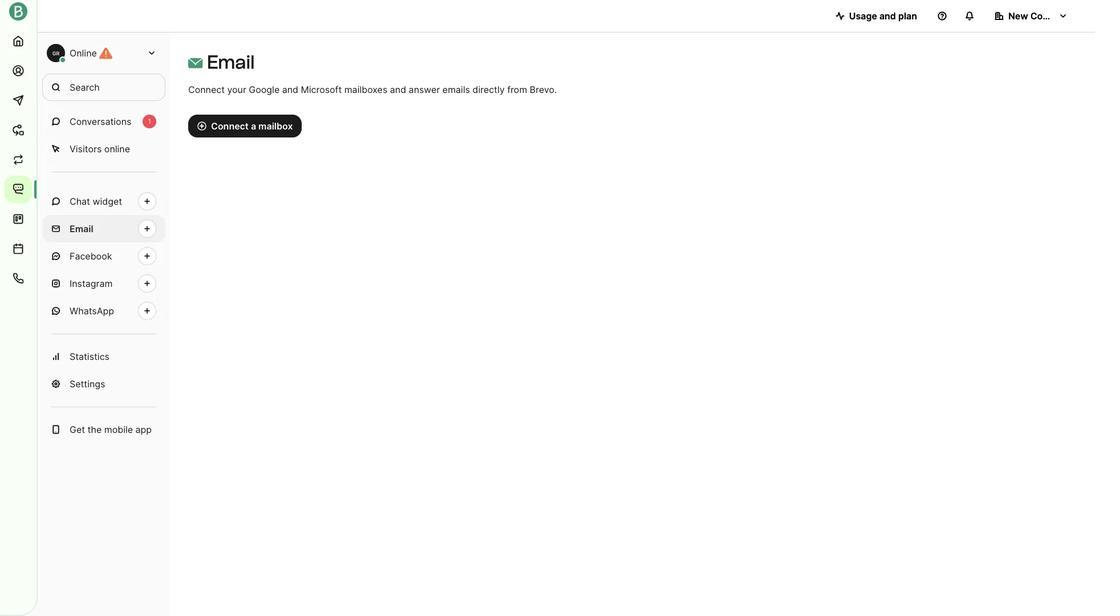 Task type: describe. For each thing, give the bounding box(es) containing it.
answer
[[409, 84, 440, 95]]

statistics link
[[42, 343, 165, 370]]

plan
[[899, 10, 917, 22]]

google
[[249, 84, 280, 95]]

whatsapp link
[[42, 297, 165, 325]]

visitors online
[[70, 143, 130, 155]]

microsoft
[[301, 84, 342, 95]]

1
[[148, 117, 151, 126]]

settings
[[70, 378, 105, 390]]

chat widget
[[70, 196, 122, 207]]

instagram link
[[42, 270, 165, 297]]

visitors
[[70, 143, 102, 155]]

mailbox
[[258, 120, 293, 132]]

gr
[[52, 50, 60, 56]]

visitors online link
[[42, 135, 165, 163]]

usage and plan button
[[827, 5, 927, 27]]

mailboxes
[[344, 84, 388, 95]]

statistics
[[70, 351, 110, 362]]

new
[[1009, 10, 1028, 22]]

emails
[[443, 84, 470, 95]]

1 horizontal spatial and
[[390, 84, 406, 95]]

whatsapp
[[70, 305, 114, 317]]

facebook link
[[42, 242, 165, 270]]

settings link
[[42, 370, 165, 398]]

company
[[1031, 10, 1073, 22]]

widget
[[93, 196, 122, 207]]

from
[[507, 84, 527, 95]]

usage
[[849, 10, 877, 22]]

connect a mailbox
[[211, 120, 293, 132]]

1 horizontal spatial email
[[207, 51, 255, 73]]

online
[[70, 47, 97, 59]]

a
[[251, 120, 256, 132]]



Task type: locate. For each thing, give the bounding box(es) containing it.
chat widget link
[[42, 188, 165, 215]]

and left plan
[[880, 10, 896, 22]]

1 vertical spatial email
[[70, 223, 93, 234]]

get the mobile app
[[70, 424, 152, 435]]

online
[[104, 143, 130, 155]]

email up your
[[207, 51, 255, 73]]

and
[[880, 10, 896, 22], [282, 84, 298, 95], [390, 84, 406, 95]]

email
[[207, 51, 255, 73], [70, 223, 93, 234]]

0 vertical spatial connect
[[188, 84, 225, 95]]

email down chat
[[70, 223, 93, 234]]

facebook
[[70, 250, 112, 262]]

1 vertical spatial connect
[[211, 120, 249, 132]]

connect your google and microsoft mailboxes and answer emails directly from brevo.
[[188, 84, 557, 95]]

get
[[70, 424, 85, 435]]

connect
[[188, 84, 225, 95], [211, 120, 249, 132]]

connect down email icon
[[188, 84, 225, 95]]

your
[[227, 84, 246, 95]]

app
[[136, 424, 152, 435]]

new company
[[1009, 10, 1073, 22]]

get the mobile app link
[[42, 416, 165, 443]]

usage and plan
[[849, 10, 917, 22]]

0 horizontal spatial and
[[282, 84, 298, 95]]

0 vertical spatial email
[[207, 51, 255, 73]]

2 horizontal spatial and
[[880, 10, 896, 22]]

mobile
[[104, 424, 133, 435]]

chat
[[70, 196, 90, 207]]

connect for connect your google and microsoft mailboxes and answer emails directly from brevo.
[[188, 84, 225, 95]]

brevo.
[[530, 84, 557, 95]]

the
[[88, 424, 102, 435]]

connect a mailbox link
[[188, 115, 302, 137]]

new company button
[[986, 5, 1077, 27]]

email link
[[42, 215, 165, 242]]

instagram
[[70, 278, 113, 289]]

directly
[[473, 84, 505, 95]]

0 horizontal spatial email
[[70, 223, 93, 234]]

email image
[[188, 56, 203, 70]]

connect inside the connect a mailbox link
[[211, 120, 249, 132]]

and inside button
[[880, 10, 896, 22]]

connect for connect a mailbox
[[211, 120, 249, 132]]

and left answer
[[390, 84, 406, 95]]

connect left a
[[211, 120, 249, 132]]

conversations
[[70, 116, 131, 127]]

search
[[70, 82, 100, 93]]

and right google
[[282, 84, 298, 95]]

search link
[[42, 74, 165, 101]]



Task type: vqa. For each thing, say whether or not it's contained in the screenshot.
Apple
no



